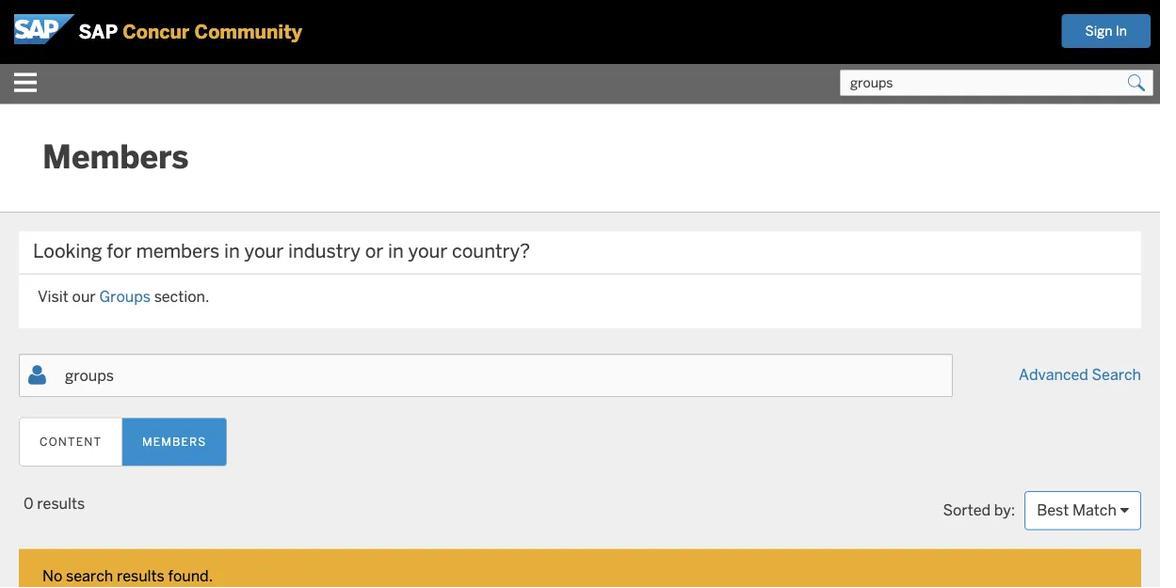 Task type: vqa. For each thing, say whether or not it's contained in the screenshot.
'Content' in Content Link
no



Task type: describe. For each thing, give the bounding box(es) containing it.
members
[[136, 239, 220, 263]]

1 in from the left
[[224, 239, 240, 263]]

sign in
[[1085, 23, 1127, 40]]

our
[[72, 287, 96, 306]]

industry
[[288, 239, 361, 263]]

for
[[107, 239, 132, 263]]

members inside tab list
[[142, 435, 207, 450]]

tab list containing content
[[19, 418, 1142, 467]]

or
[[365, 239, 384, 263]]

groups
[[99, 287, 151, 306]]

tab panel containing 0 results
[[19, 492, 1142, 588]]

members link
[[122, 418, 227, 467]]

looking for members in your industry or in your country? heading
[[33, 239, 530, 263]]

visit
[[38, 287, 69, 306]]

sap concur community
[[79, 20, 302, 44]]

by:
[[994, 501, 1016, 520]]

results inside 0 results alert
[[37, 495, 85, 514]]

0 vertical spatial members
[[42, 137, 189, 178]]

sign
[[1085, 23, 1113, 40]]

best match button
[[1025, 492, 1142, 531]]

0 results alert
[[19, 492, 943, 521]]

2 your from the left
[[408, 239, 448, 263]]

groups link
[[99, 287, 151, 306]]

looking for members in your industry or in your country?
[[33, 239, 530, 263]]

1 your from the left
[[244, 239, 284, 263]]

sap
[[79, 20, 118, 44]]

0 results
[[24, 495, 85, 514]]



Task type: locate. For each thing, give the bounding box(es) containing it.
1 horizontal spatial in
[[388, 239, 404, 263]]

sorted by: heading
[[943, 492, 1025, 531]]

members
[[42, 137, 189, 178], [142, 435, 207, 450]]

sap image
[[14, 14, 75, 44]]

advanced
[[1019, 366, 1089, 385]]

tab panel
[[19, 492, 1142, 588]]

advanced search
[[1019, 366, 1142, 385]]

advanced search link
[[1019, 354, 1142, 398]]

0 vertical spatial results
[[37, 495, 85, 514]]

1 horizontal spatial your
[[408, 239, 448, 263]]

your
[[244, 239, 284, 263], [408, 239, 448, 263]]

found.
[[168, 567, 213, 586]]

1 vertical spatial results
[[117, 567, 165, 586]]

Search the Community text field
[[840, 70, 1154, 96]]

results left found.
[[117, 567, 165, 586]]

best
[[1037, 501, 1069, 520]]

in
[[1116, 23, 1127, 40]]

no
[[42, 567, 62, 586]]

tab list
[[19, 418, 1142, 467]]

country?
[[452, 239, 530, 263]]

0 horizontal spatial results
[[37, 495, 85, 514]]

your right or
[[408, 239, 448, 263]]

best match
[[1037, 501, 1117, 520]]

results right 0
[[37, 495, 85, 514]]

community
[[195, 20, 302, 44]]

your left industry
[[244, 239, 284, 263]]

content link
[[19, 418, 122, 467]]

concur
[[123, 20, 190, 44]]

search
[[1092, 366, 1142, 385]]

2 in from the left
[[388, 239, 404, 263]]

in
[[224, 239, 240, 263], [388, 239, 404, 263]]

sign in link
[[1062, 14, 1151, 48]]

in right members
[[224, 239, 240, 263]]

None submit
[[1123, 70, 1151, 96], [19, 354, 55, 398], [1123, 70, 1151, 96], [19, 354, 55, 398]]

visit our groups section.
[[38, 287, 209, 306]]

match
[[1073, 501, 1117, 520]]

content
[[40, 435, 102, 450]]

looking
[[33, 239, 102, 263]]

no search results found.
[[42, 567, 213, 586]]

in right or
[[388, 239, 404, 263]]

sorted
[[943, 501, 991, 520]]

section.
[[154, 287, 209, 306]]

0 horizontal spatial your
[[244, 239, 284, 263]]

1 vertical spatial members
[[142, 435, 207, 450]]

results
[[37, 495, 85, 514], [117, 567, 165, 586]]

Search Query search field
[[19, 354, 953, 398]]

search
[[66, 567, 113, 586]]

1 horizontal spatial results
[[117, 567, 165, 586]]

sorted by:
[[943, 501, 1016, 520]]

0
[[24, 495, 34, 514]]

0 horizontal spatial in
[[224, 239, 240, 263]]



